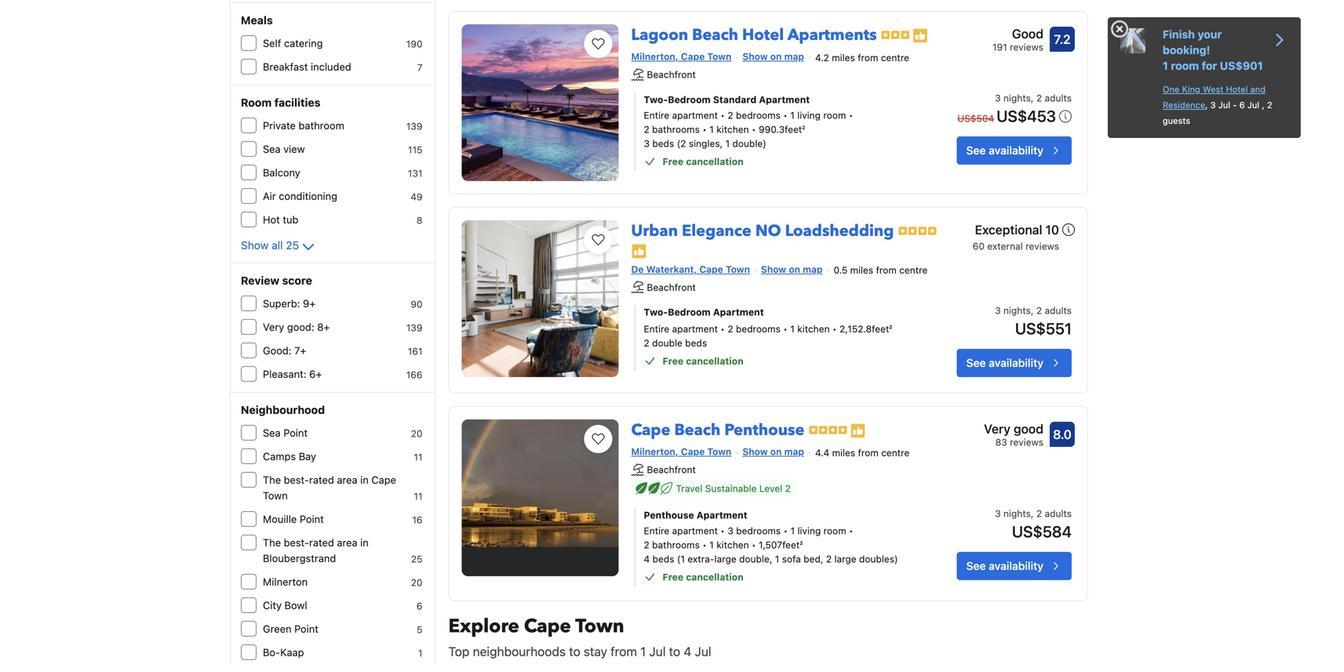 Task type: describe. For each thing, give the bounding box(es) containing it.
lagoon
[[632, 24, 689, 46]]

• up 990.3feet²
[[784, 110, 788, 121]]

free for cape
[[663, 572, 684, 583]]

show all 25 button
[[241, 238, 318, 257]]

catering
[[284, 37, 323, 49]]

miles for apartments
[[832, 52, 855, 63]]

town inside the best-rated area in cape town
[[263, 490, 288, 502]]

• up "1,507feet²"
[[784, 526, 788, 537]]

bedroom for beach
[[668, 94, 711, 105]]

2 large from the left
[[835, 554, 857, 565]]

waterkant,
[[647, 264, 697, 275]]

on for apartments
[[771, 51, 782, 62]]

bedroom for elegance
[[668, 307, 711, 318]]

1 inside explore cape town top neighbourhoods to stay from 1 jul to 4 jul
[[641, 645, 646, 660]]

bloubergstrand
[[263, 553, 336, 565]]

190
[[406, 38, 423, 49]]

• up double,
[[752, 540, 756, 551]]

60
[[973, 241, 985, 252]]

5
[[417, 625, 423, 636]]

milnerton, cape town for lagoon
[[632, 51, 732, 62]]

mouille point
[[263, 514, 324, 526]]

sofa
[[782, 554, 801, 565]]

entire apartment • 2 bedrooms • 1 living room • 2 bathrooms • 1 kitchen • 990.3feet² 3 beds (2 singles, 1 double)
[[644, 110, 854, 149]]

view
[[284, 143, 305, 155]]

0 vertical spatial 6
[[1240, 100, 1246, 110]]

see for loadshedding
[[967, 357, 986, 370]]

8
[[417, 215, 423, 226]]

travel
[[676, 483, 703, 494]]

urban elegance no loadshedding image
[[462, 221, 619, 378]]

• down 4.2 miles from centre
[[849, 110, 854, 121]]

in for cape
[[360, 474, 369, 486]]

• down penthouse apartment link in the bottom of the page
[[849, 526, 854, 537]]

3 nights , 2 adults us$551
[[995, 305, 1072, 338]]

, for 3 nights , 2 adults
[[1031, 92, 1034, 103]]

see availability for loadshedding
[[967, 357, 1044, 370]]

show for urban
[[761, 264, 787, 275]]

cape beach penthouse image
[[462, 420, 619, 577]]

meals
[[241, 14, 273, 27]]

centre for loadshedding
[[900, 265, 928, 276]]

us$551
[[1016, 320, 1072, 338]]

1 up the singles,
[[710, 124, 714, 135]]

neighbourhood
[[241, 404, 325, 417]]

990.3feet²
[[759, 124, 806, 135]]

sea for sea point
[[263, 427, 281, 439]]

milnerton
[[263, 577, 308, 588]]

• up the singles,
[[703, 124, 707, 135]]

bathroom
[[299, 120, 344, 131]]

self catering
[[263, 37, 323, 49]]

booking!
[[1163, 44, 1211, 57]]

apartment for lagoon
[[672, 110, 718, 121]]

urban elegance no loadshedding link
[[632, 214, 894, 242]]

4.2
[[816, 52, 830, 63]]

(2
[[677, 138, 686, 149]]

point for green point
[[294, 624, 319, 635]]

1 down 5
[[418, 648, 423, 659]]

11 for camps bay
[[414, 452, 423, 463]]

free cancellation for loadshedding
[[663, 356, 744, 367]]

• down two-bedroom apartment
[[721, 324, 725, 335]]

reviews inside 'very good 83 reviews'
[[1010, 437, 1044, 448]]

2 inside 3 nights , 2 adults us$584
[[1037, 509, 1042, 520]]

room facilities
[[241, 96, 321, 109]]

161
[[408, 346, 423, 357]]

living for penthouse
[[798, 526, 821, 537]]

sea point
[[263, 427, 308, 439]]

us$504
[[958, 113, 995, 124]]

area for cape
[[337, 474, 358, 486]]

1 up 990.3feet²
[[791, 110, 795, 121]]

3 nights , 2 adults
[[995, 92, 1072, 103]]

neighbourhoods
[[473, 645, 566, 660]]

cape beach penthouse
[[632, 420, 805, 442]]

two-bedroom apartment link
[[644, 305, 909, 320]]

show on map for loadshedding
[[761, 264, 823, 275]]

elegance
[[682, 221, 752, 242]]

83
[[996, 437, 1008, 448]]

0 vertical spatial apartment
[[759, 94, 810, 105]]

this property is part of our preferred partner programme. it is committed to providing commendable service and good value. it will pay us a higher commission if you make a booking. image for urban elegance no loadshedding
[[632, 244, 647, 259]]

reviews inside exceptional 10 60 external reviews
[[1026, 241, 1060, 252]]

scored 7.2 element
[[1050, 27, 1075, 52]]

beach for cape
[[675, 420, 721, 442]]

cape beach penthouse link
[[632, 414, 805, 442]]

0.5 miles from centre
[[834, 265, 928, 276]]

exceptional element
[[973, 221, 1060, 239]]

entire for cape
[[644, 526, 670, 537]]

doubles)
[[860, 554, 898, 565]]

, for 3 nights , 2 adults us$584
[[1031, 509, 1034, 520]]

good:
[[263, 345, 292, 357]]

beds inside entire apartment • 2 bedrooms • 1 kitchen • 2,152.8feet² 2 double beds
[[685, 338, 707, 349]]

3 inside the entire apartment • 3 bedrooms • 1 living room • 2 bathrooms • 1 kitchen • 1,507feet² 4 beds (1 extra-large double, 1 sofa bed, 2 large doubles)
[[728, 526, 734, 537]]

nights for cape beach penthouse
[[1004, 509, 1031, 520]]

double
[[652, 338, 683, 349]]

room for cape beach penthouse
[[824, 526, 847, 537]]

bedrooms for apartments
[[736, 110, 781, 121]]

penthouse inside cape beach penthouse link
[[725, 420, 805, 442]]

2 to from the left
[[669, 645, 681, 660]]

4.2 miles from centre
[[816, 52, 910, 63]]

de
[[632, 264, 644, 275]]

bedrooms inside the entire apartment • 3 bedrooms • 1 living room • 2 bathrooms • 1 kitchen • 1,507feet² 4 beds (1 extra-large double, 1 sofa bed, 2 large doubles)
[[736, 526, 781, 537]]

room inside finish your booking! 1 room for us$901
[[1171, 59, 1200, 72]]

166
[[406, 370, 423, 381]]

area for bloubergstrand
[[337, 537, 358, 549]]

green
[[263, 624, 292, 635]]

2,152.8feet²
[[840, 324, 893, 335]]

good
[[1013, 26, 1044, 41]]

very good 83 reviews
[[984, 422, 1044, 448]]

bedrooms for loadshedding
[[736, 324, 781, 335]]

for
[[1202, 59, 1218, 72]]

from for cape beach penthouse
[[858, 448, 879, 459]]

two- for lagoon
[[644, 94, 668, 105]]

travel sustainable level 2
[[676, 483, 791, 494]]

entire apartment • 3 bedrooms • 1 living room • 2 bathrooms • 1 kitchen • 1,507feet² 4 beds (1 extra-large double, 1 sofa bed, 2 large doubles)
[[644, 526, 898, 565]]

your
[[1198, 28, 1223, 41]]

1 right the singles,
[[726, 138, 730, 149]]

apartment for cape
[[672, 526, 718, 537]]

191
[[993, 42, 1008, 53]]

one
[[1163, 84, 1180, 95]]

beds for lagoon
[[653, 138, 675, 149]]

show for lagoon
[[743, 51, 768, 62]]

4 inside the entire apartment • 3 bedrooms • 1 living room • 2 bathrooms • 1 kitchen • 1,507feet² 4 beds (1 extra-large double, 1 sofa bed, 2 large doubles)
[[644, 554, 650, 565]]

room
[[241, 96, 272, 109]]

the for the best-rated area in bloubergstrand
[[263, 537, 281, 549]]

king
[[1183, 84, 1201, 95]]

90
[[411, 299, 423, 310]]

beachfront for urban
[[647, 282, 696, 293]]

bo-
[[263, 647, 280, 659]]

air conditioning
[[263, 190, 338, 202]]

25 inside dropdown button
[[286, 239, 299, 252]]

lagoon beach hotel apartments image
[[462, 24, 619, 181]]

see for apartments
[[967, 144, 986, 157]]

explore
[[449, 614, 520, 640]]

kitchen for hotel
[[717, 124, 749, 135]]

room for lagoon beach hotel apartments
[[824, 110, 846, 121]]

town down elegance
[[726, 264, 750, 275]]

penthouse apartment link
[[644, 509, 909, 523]]

1 inside entire apartment • 2 bedrooms • 1 kitchen • 2,152.8feet² 2 double beds
[[791, 324, 795, 335]]

0.5
[[834, 265, 848, 276]]

superb:
[[263, 298, 300, 310]]

milnerton, for lagoon
[[632, 51, 679, 62]]

3 down 'west'
[[1211, 100, 1216, 110]]

apartments
[[788, 24, 877, 46]]

1 left "sofa"
[[775, 554, 780, 565]]

this property is part of our preferred partner programme. it is committed to providing commendable service and good value. it will pay us a higher commission if you make a booking. image for cape beach penthouse
[[850, 424, 866, 439]]

• up extra-
[[703, 540, 707, 551]]

7
[[417, 62, 423, 73]]

2 vertical spatial miles
[[832, 448, 856, 459]]

20 for sea point
[[411, 429, 423, 440]]

good:
[[287, 321, 314, 333]]

adults for urban elegance no loadshedding
[[1045, 305, 1072, 316]]

facilities
[[275, 96, 321, 109]]

rated for bloubergstrand
[[309, 537, 334, 549]]

, for 3 nights , 2 adults us$551
[[1031, 305, 1034, 316]]

3 see availability link from the top
[[957, 552, 1072, 581]]

8+
[[317, 321, 330, 333]]

3 inside 3 nights , 2 adults us$551
[[995, 305, 1001, 316]]

town down lagoon beach hotel apartments
[[708, 51, 732, 62]]

us$901
[[1220, 59, 1264, 72]]

point for sea point
[[284, 427, 308, 439]]

good 191 reviews
[[993, 26, 1044, 53]]

hot
[[263, 214, 280, 226]]

best- for the best-rated area in bloubergstrand
[[284, 537, 309, 549]]

2 vertical spatial show on map
[[743, 447, 805, 458]]

4.4 miles from centre
[[816, 448, 910, 459]]

0 horizontal spatial hotel
[[743, 24, 784, 46]]

1 up "1,507feet²"
[[791, 526, 795, 537]]

3 availability from the top
[[989, 560, 1044, 573]]

3 see availability from the top
[[967, 560, 1044, 573]]

explore cape town top neighbourhoods to stay from 1 jul to 4 jul
[[449, 614, 712, 660]]

49
[[411, 192, 423, 203]]

two-bedroom standard apartment link
[[644, 92, 909, 107]]

3 nights , 2 adults us$584
[[995, 509, 1072, 541]]

one king west hotel and residence
[[1163, 84, 1266, 110]]

131
[[408, 168, 423, 179]]

1 to from the left
[[569, 645, 581, 660]]

1,507feet²
[[759, 540, 803, 551]]

one king west hotel and residence image
[[1121, 28, 1146, 53]]

rated for cape
[[309, 474, 334, 486]]

bay
[[299, 451, 316, 463]]

, 3 jul - 6 jul  ,
[[1206, 100, 1268, 110]]

6+
[[309, 369, 322, 380]]

miles for loadshedding
[[851, 265, 874, 276]]

139 for private bathroom
[[406, 121, 423, 132]]



Task type: locate. For each thing, give the bounding box(es) containing it.
2 vertical spatial apartment
[[697, 510, 748, 521]]

self
[[263, 37, 281, 49]]

show up level
[[743, 447, 768, 458]]

1 apartment from the top
[[672, 110, 718, 121]]

beach up travel
[[675, 420, 721, 442]]

very up good:
[[263, 321, 284, 333]]

kitchen inside entire apartment • 2 bedrooms • 1 kitchen • 2,152.8feet² 2 double beds
[[798, 324, 830, 335]]

nights inside 3 nights , 2 adults us$584
[[1004, 509, 1031, 520]]

3 left "(2"
[[644, 138, 650, 149]]

two- up double at the bottom of page
[[644, 307, 668, 318]]

4 inside explore cape town top neighbourhoods to stay from 1 jul to 4 jul
[[684, 645, 692, 660]]

from right 0.5
[[876, 265, 897, 276]]

private
[[263, 120, 296, 131]]

139 up 115
[[406, 121, 423, 132]]

2 sea from the top
[[263, 427, 281, 439]]

2 see availability from the top
[[967, 357, 1044, 370]]

1 see availability link from the top
[[957, 136, 1072, 165]]

balcony
[[263, 167, 300, 179]]

3 cancellation from the top
[[686, 572, 744, 583]]

show on map down lagoon beach hotel apartments
[[743, 51, 805, 62]]

beds inside the entire apartment • 2 bedrooms • 1 living room • 2 bathrooms • 1 kitchen • 990.3feet² 3 beds (2 singles, 1 double)
[[653, 138, 675, 149]]

very for good
[[984, 422, 1011, 437]]

living
[[798, 110, 821, 121], [798, 526, 821, 537]]

see availability link down us$551
[[957, 349, 1072, 378]]

bowl
[[285, 600, 307, 612]]

nights for urban elegance no loadshedding
[[1004, 305, 1031, 316]]

exceptional 10 60 external reviews
[[973, 222, 1060, 252]]

2 availability from the top
[[989, 357, 1044, 370]]

1 up extra-
[[710, 540, 714, 551]]

milnerton, cape town for cape
[[632, 447, 732, 458]]

0 vertical spatial see availability link
[[957, 136, 1072, 165]]

0 vertical spatial miles
[[832, 52, 855, 63]]

conditioning
[[279, 190, 338, 202]]

entire inside the entire apartment • 3 bedrooms • 1 living room • 2 bathrooms • 1 kitchen • 1,507feet² 4 beds (1 extra-large double, 1 sofa bed, 2 large doubles)
[[644, 526, 670, 537]]

on left 0.5
[[789, 264, 801, 275]]

0 vertical spatial show on map
[[743, 51, 805, 62]]

map left 4.2
[[785, 51, 805, 62]]

on for loadshedding
[[789, 264, 801, 275]]

, down and
[[1263, 100, 1265, 110]]

miles right 0.5
[[851, 265, 874, 276]]

2 adults from the top
[[1045, 305, 1072, 316]]

on down lagoon beach hotel apartments
[[771, 51, 782, 62]]

2 11 from the top
[[414, 491, 423, 502]]

rated up bloubergstrand
[[309, 537, 334, 549]]

1 large from the left
[[715, 554, 737, 565]]

1 vertical spatial point
[[300, 514, 324, 526]]

0 vertical spatial 20
[[411, 429, 423, 440]]

room down 4.2
[[824, 110, 846, 121]]

camps
[[263, 451, 296, 463]]

2 vertical spatial see
[[967, 560, 986, 573]]

show for cape
[[743, 447, 768, 458]]

beach right 'lagoon'
[[692, 24, 739, 46]]

115
[[408, 144, 423, 155]]

good element
[[993, 24, 1044, 43]]

2 see from the top
[[967, 357, 986, 370]]

very good element
[[984, 420, 1044, 439]]

0 vertical spatial 25
[[286, 239, 299, 252]]

bedrooms inside the entire apartment • 2 bedrooms • 1 living room • 2 bathrooms • 1 kitchen • 990.3feet² 3 beds (2 singles, 1 double)
[[736, 110, 781, 121]]

map for apartments
[[785, 51, 805, 62]]

0 vertical spatial in
[[360, 474, 369, 486]]

best- inside the best-rated area in bloubergstrand
[[284, 537, 309, 549]]

1 horizontal spatial 6
[[1240, 100, 1246, 110]]

two- down 'lagoon'
[[644, 94, 668, 105]]

see availability link down us$453
[[957, 136, 1072, 165]]

1 up one
[[1163, 59, 1169, 72]]

6 up 5
[[417, 601, 423, 612]]

bathrooms inside the entire apartment • 3 bedrooms • 1 living room • 2 bathrooms • 1 kitchen • 1,507feet² 4 beds (1 extra-large double, 1 sofa bed, 2 large doubles)
[[652, 540, 700, 551]]

beds left "(2"
[[653, 138, 675, 149]]

3 apartment from the top
[[672, 526, 718, 537]]

see availability down 3 nights , 2 adults us$584
[[967, 560, 1044, 573]]

two-bedroom standard apartment
[[644, 94, 810, 105]]

entire for urban
[[644, 324, 670, 335]]

3 nights from the top
[[1004, 509, 1031, 520]]

1 vertical spatial penthouse
[[644, 510, 694, 521]]

0 vertical spatial the
[[263, 474, 281, 486]]

1 vertical spatial cancellation
[[686, 356, 744, 367]]

in inside the best-rated area in cape town
[[360, 474, 369, 486]]

town down the cape beach penthouse
[[708, 447, 732, 458]]

1 adults from the top
[[1045, 92, 1072, 103]]

1 vertical spatial 25
[[411, 554, 423, 565]]

finish
[[1163, 28, 1196, 41]]

beds left (1
[[653, 554, 675, 565]]

bedroom up double at the bottom of page
[[668, 307, 711, 318]]

milnerton, for cape
[[632, 447, 679, 458]]

from for lagoon beach hotel apartments
[[858, 52, 879, 63]]

rated inside the best-rated area in bloubergstrand
[[309, 537, 334, 549]]

beds for cape
[[653, 554, 675, 565]]

1 vertical spatial nights
[[1004, 305, 1031, 316]]

1 vertical spatial free
[[663, 356, 684, 367]]

level
[[760, 483, 783, 494]]

0 vertical spatial centre
[[881, 52, 910, 63]]

sustainable
[[705, 483, 757, 494]]

, inside 3 nights , 2 adults us$551
[[1031, 305, 1034, 316]]

us$584
[[1012, 523, 1072, 541]]

139 for very good: 8+
[[406, 323, 423, 334]]

0 vertical spatial milnerton,
[[632, 51, 679, 62]]

nights up us$551
[[1004, 305, 1031, 316]]

the down mouille
[[263, 537, 281, 549]]

good
[[1014, 422, 1044, 437]]

7.2
[[1054, 32, 1071, 47]]

show on map up level
[[743, 447, 805, 458]]

, down 'west'
[[1206, 100, 1208, 110]]

rated inside the best-rated area in cape town
[[309, 474, 334, 486]]

2 vertical spatial entire
[[644, 526, 670, 537]]

best- down camps bay
[[284, 474, 309, 486]]

cape inside explore cape town top neighbourhoods to stay from 1 jul to 4 jul
[[524, 614, 571, 640]]

1 bedroom from the top
[[668, 94, 711, 105]]

very up 83
[[984, 422, 1011, 437]]

external
[[988, 241, 1023, 252]]

kitchen inside the entire apartment • 2 bedrooms • 1 living room • 2 bathrooms • 1 kitchen • 990.3feet² 3 beds (2 singles, 1 double)
[[717, 124, 749, 135]]

entire inside entire apartment • 2 bedrooms • 1 kitchen • 2,152.8feet² 2 double beds
[[644, 324, 670, 335]]

bathrooms up (1
[[652, 540, 700, 551]]

1 horizontal spatial 4
[[684, 645, 692, 660]]

• down two-bedroom apartment link in the top of the page
[[784, 324, 788, 335]]

0 vertical spatial availability
[[989, 144, 1044, 157]]

two- inside 'two-bedroom standard apartment' link
[[644, 94, 668, 105]]

0 vertical spatial cancellation
[[686, 156, 744, 167]]

living inside the entire apartment • 2 bedrooms • 1 living room • 2 bathrooms • 1 kitchen • 990.3feet² 3 beds (2 singles, 1 double)
[[798, 110, 821, 121]]

in for bloubergstrand
[[360, 537, 369, 549]]

2 vertical spatial on
[[771, 447, 782, 458]]

from for urban elegance no loadshedding
[[876, 265, 897, 276]]

apartment inside entire apartment • 2 bedrooms • 1 kitchen • 2,152.8feet² 2 double beds
[[672, 324, 718, 335]]

3 inside the entire apartment • 2 bedrooms • 1 living room • 2 bathrooms • 1 kitchen • 990.3feet² 3 beds (2 singles, 1 double)
[[644, 138, 650, 149]]

3 see from the top
[[967, 560, 986, 573]]

very inside 'very good 83 reviews'
[[984, 422, 1011, 437]]

1 horizontal spatial very
[[984, 422, 1011, 437]]

1 living from the top
[[798, 110, 821, 121]]

25
[[286, 239, 299, 252], [411, 554, 423, 565]]

2 vertical spatial free
[[663, 572, 684, 583]]

1 vertical spatial bathrooms
[[652, 540, 700, 551]]

centre
[[881, 52, 910, 63], [900, 265, 928, 276], [882, 448, 910, 459]]

2 139 from the top
[[406, 323, 423, 334]]

review score
[[241, 274, 312, 287]]

lagoon beach hotel apartments
[[632, 24, 877, 46]]

7+
[[294, 345, 307, 357]]

apartment
[[759, 94, 810, 105], [713, 307, 764, 318], [697, 510, 748, 521]]

apartment down two-bedroom apartment
[[672, 324, 718, 335]]

2 vertical spatial availability
[[989, 560, 1044, 573]]

hotel up 'two-bedroom standard apartment' link
[[743, 24, 784, 46]]

3 inside 3 nights , 2 adults us$584
[[995, 509, 1001, 520]]

1 vertical spatial 6
[[417, 601, 423, 612]]

the inside the best-rated area in bloubergstrand
[[263, 537, 281, 549]]

1 vertical spatial see
[[967, 357, 986, 370]]

1 see availability from the top
[[967, 144, 1044, 157]]

show down the no
[[761, 264, 787, 275]]

1 vertical spatial milnerton,
[[632, 447, 679, 458]]

2 vertical spatial apartment
[[672, 526, 718, 537]]

exceptional
[[975, 222, 1043, 237]]

reviews down good
[[1010, 437, 1044, 448]]

bed,
[[804, 554, 824, 565]]

1 vertical spatial see availability link
[[957, 349, 1072, 378]]

0 vertical spatial entire
[[644, 110, 670, 121]]

map left 4.4
[[785, 447, 805, 458]]

3 entire from the top
[[644, 526, 670, 537]]

beachfront up travel
[[647, 465, 696, 476]]

from right 4.4
[[858, 448, 879, 459]]

1 rated from the top
[[309, 474, 334, 486]]

2 vertical spatial beds
[[653, 554, 675, 565]]

1 inside finish your booking! 1 room for us$901
[[1163, 59, 1169, 72]]

3 free from the top
[[663, 572, 684, 583]]

2 vertical spatial see availability link
[[957, 552, 1072, 581]]

kitchen for penthouse
[[717, 540, 749, 551]]

entire down the penthouse apartment
[[644, 526, 670, 537]]

0 horizontal spatial 6
[[417, 601, 423, 612]]

kitchen down two-bedroom apartment link in the top of the page
[[798, 324, 830, 335]]

beds right double at the bottom of page
[[685, 338, 707, 349]]

adults up us$551
[[1045, 305, 1072, 316]]

0 vertical spatial reviews
[[1010, 42, 1044, 53]]

1 cancellation from the top
[[686, 156, 744, 167]]

see availability down 3 nights , 2 adults us$551
[[967, 357, 1044, 370]]

beds
[[653, 138, 675, 149], [685, 338, 707, 349], [653, 554, 675, 565]]

large left double,
[[715, 554, 737, 565]]

centre right 4.4
[[882, 448, 910, 459]]

1 vertical spatial entire
[[644, 324, 670, 335]]

two- inside two-bedroom apartment link
[[644, 307, 668, 318]]

the
[[263, 474, 281, 486], [263, 537, 281, 549]]

apartment inside the entire apartment • 3 bedrooms • 1 living room • 2 bathrooms • 1 kitchen • 1,507feet² 4 beds (1 extra-large double, 1 sofa bed, 2 large doubles)
[[672, 526, 718, 537]]

bo-kaap
[[263, 647, 304, 659]]

0 vertical spatial very
[[263, 321, 284, 333]]

2 the from the top
[[263, 537, 281, 549]]

0 vertical spatial beachfront
[[647, 69, 696, 80]]

extra-
[[688, 554, 715, 565]]

0 vertical spatial 4
[[644, 554, 650, 565]]

miles right 4.2
[[832, 52, 855, 63]]

1 best- from the top
[[284, 474, 309, 486]]

area inside the best-rated area in cape town
[[337, 474, 358, 486]]

breakfast
[[263, 61, 308, 73]]

2 vertical spatial nights
[[1004, 509, 1031, 520]]

-
[[1233, 100, 1238, 110]]

all
[[272, 239, 283, 252]]

the best-rated area in cape town
[[263, 474, 396, 502]]

living for hotel
[[798, 110, 821, 121]]

two-
[[644, 94, 668, 105], [644, 307, 668, 318]]

living inside the entire apartment • 3 bedrooms • 1 living room • 2 bathrooms • 1 kitchen • 1,507feet² 4 beds (1 extra-large double, 1 sofa bed, 2 large doubles)
[[798, 526, 821, 537]]

1 see from the top
[[967, 144, 986, 157]]

double,
[[740, 554, 773, 565]]

3 down external
[[995, 305, 1001, 316]]

bathrooms for cape
[[652, 540, 700, 551]]

best- for the best-rated area in cape town
[[284, 474, 309, 486]]

1 vertical spatial miles
[[851, 265, 874, 276]]

2 vertical spatial kitchen
[[717, 540, 749, 551]]

the for the best-rated area in cape town
[[263, 474, 281, 486]]

area inside the best-rated area in bloubergstrand
[[337, 537, 358, 549]]

point down bowl
[[294, 624, 319, 635]]

2 rated from the top
[[309, 537, 334, 549]]

penthouse inside penthouse apartment link
[[644, 510, 694, 521]]

11
[[414, 452, 423, 463], [414, 491, 423, 502]]

living up bed,
[[798, 526, 821, 537]]

bedroom
[[668, 94, 711, 105], [668, 307, 711, 318]]

nights inside 3 nights , 2 adults us$551
[[1004, 305, 1031, 316]]

point up the best-rated area in bloubergstrand
[[300, 514, 324, 526]]

free
[[663, 156, 684, 167], [663, 356, 684, 367], [663, 572, 684, 583]]

large
[[715, 554, 737, 565], [835, 554, 857, 565]]

1 vertical spatial apartment
[[713, 307, 764, 318]]

139
[[406, 121, 423, 132], [406, 323, 423, 334]]

mouille
[[263, 514, 297, 526]]

1 vertical spatial centre
[[900, 265, 928, 276]]

private bathroom
[[263, 120, 344, 131]]

free cancellation
[[663, 156, 744, 167], [663, 356, 744, 367], [663, 572, 744, 583]]

1 beachfront from the top
[[647, 69, 696, 80]]

see availability link
[[957, 136, 1072, 165], [957, 349, 1072, 378], [957, 552, 1072, 581]]

kitchen inside the entire apartment • 3 bedrooms • 1 living room • 2 bathrooms • 1 kitchen • 1,507feet² 4 beds (1 extra-large double, 1 sofa bed, 2 large doubles)
[[717, 540, 749, 551]]

3 beachfront from the top
[[647, 465, 696, 476]]

entire apartment • 2 bedrooms • 1 kitchen • 2,152.8feet² 2 double beds
[[644, 324, 893, 349]]

1 vertical spatial beach
[[675, 420, 721, 442]]

1 vertical spatial beachfront
[[647, 282, 696, 293]]

reviews down the good
[[1010, 42, 1044, 53]]

2 cancellation from the top
[[686, 356, 744, 367]]

, up the us$584
[[1031, 509, 1034, 520]]

1 vertical spatial beds
[[685, 338, 707, 349]]

sea view
[[263, 143, 305, 155]]

in inside the best-rated area in bloubergstrand
[[360, 537, 369, 549]]

centre right 4.2
[[881, 52, 910, 63]]

room down the booking!
[[1171, 59, 1200, 72]]

1 milnerton, cape town from the top
[[632, 51, 732, 62]]

hot tub
[[263, 214, 299, 226]]

availability for apartments
[[989, 144, 1044, 157]]

beach for lagoon
[[692, 24, 739, 46]]

1 vertical spatial living
[[798, 526, 821, 537]]

0 vertical spatial apartment
[[672, 110, 718, 121]]

town up stay
[[576, 614, 625, 640]]

0 vertical spatial free
[[663, 156, 684, 167]]

2 bathrooms from the top
[[652, 540, 700, 551]]

1 horizontal spatial penthouse
[[725, 420, 805, 442]]

1 vertical spatial 11
[[414, 491, 423, 502]]

1 vertical spatial 20
[[411, 578, 423, 589]]

1 vertical spatial availability
[[989, 357, 1044, 370]]

reviews down 10
[[1026, 241, 1060, 252]]

2 milnerton, from the top
[[632, 447, 679, 458]]

best- up bloubergstrand
[[284, 537, 309, 549]]

2 beachfront from the top
[[647, 282, 696, 293]]

town inside explore cape town top neighbourhoods to stay from 1 jul to 4 jul
[[576, 614, 625, 640]]

0 vertical spatial 11
[[414, 452, 423, 463]]

beachfront for cape
[[647, 465, 696, 476]]

2 inside 2 guests
[[1268, 100, 1273, 110]]

this property is part of our preferred partner programme. it is committed to providing commendable service and good value. it will pay us a higher commission if you make a booking. image for lagoon beach hotel apartments
[[913, 28, 929, 44]]

1 20 from the top
[[411, 429, 423, 440]]

1 area from the top
[[337, 474, 358, 486]]

0 vertical spatial see availability
[[967, 144, 1044, 157]]

from down apartments
[[858, 52, 879, 63]]

1 horizontal spatial 25
[[411, 554, 423, 565]]

camps bay
[[263, 451, 316, 463]]

0 vertical spatial map
[[785, 51, 805, 62]]

free cancellation down double at the bottom of page
[[663, 356, 744, 367]]

living up 990.3feet²
[[798, 110, 821, 121]]

cancellation down extra-
[[686, 572, 744, 583]]

on up level
[[771, 447, 782, 458]]

this property is part of our preferred partner programme. it is committed to providing commendable service and good value. it will pay us a higher commission if you make a booking. image
[[913, 28, 929, 44], [913, 28, 929, 44], [632, 244, 647, 259], [850, 424, 866, 439], [850, 424, 866, 439]]

2 20 from the top
[[411, 578, 423, 589]]

loadshedding
[[785, 221, 894, 242]]

hotel inside one king west hotel and residence
[[1226, 84, 1248, 95]]

jul
[[1219, 100, 1231, 110], [1248, 100, 1260, 110], [650, 645, 666, 660], [695, 645, 712, 660]]

2 free cancellation from the top
[[663, 356, 744, 367]]

bedrooms inside entire apartment • 2 bedrooms • 1 kitchen • 2,152.8feet² 2 double beds
[[736, 324, 781, 335]]

scored 8.0 element
[[1050, 422, 1075, 447]]

0 vertical spatial see
[[967, 144, 986, 157]]

2 two- from the top
[[644, 307, 668, 318]]

1 139 from the top
[[406, 121, 423, 132]]

1 vertical spatial bedrooms
[[736, 324, 781, 335]]

kitchen
[[717, 124, 749, 135], [798, 324, 830, 335], [717, 540, 749, 551]]

• down two-bedroom standard apartment at the top of page
[[721, 110, 725, 121]]

0 vertical spatial free cancellation
[[663, 156, 744, 167]]

very for good:
[[263, 321, 284, 333]]

beachfront down 'lagoon'
[[647, 69, 696, 80]]

1 free from the top
[[663, 156, 684, 167]]

1 entire from the top
[[644, 110, 670, 121]]

beachfront for lagoon
[[647, 69, 696, 80]]

0 vertical spatial living
[[798, 110, 821, 121]]

4
[[644, 554, 650, 565], [684, 645, 692, 660]]

adults inside 3 nights , 2 adults us$551
[[1045, 305, 1072, 316]]

2 vertical spatial map
[[785, 447, 805, 458]]

city
[[263, 600, 282, 612]]

point for mouille point
[[300, 514, 324, 526]]

entire for lagoon
[[644, 110, 670, 121]]

see availability
[[967, 144, 1044, 157], [967, 357, 1044, 370], [967, 560, 1044, 573]]

beds inside the entire apartment • 3 bedrooms • 1 living room • 2 bathrooms • 1 kitchen • 1,507feet² 4 beds (1 extra-large double, 1 sofa bed, 2 large doubles)
[[653, 554, 675, 565]]

apartment down the penthouse apartment
[[672, 526, 718, 537]]

2 best- from the top
[[284, 537, 309, 549]]

2 vertical spatial centre
[[882, 448, 910, 459]]

best- inside the best-rated area in cape town
[[284, 474, 309, 486]]

show on map for apartments
[[743, 51, 805, 62]]

bathrooms up "(2"
[[652, 124, 700, 135]]

miles right 4.4
[[832, 448, 856, 459]]

0 horizontal spatial large
[[715, 554, 737, 565]]

apartment for urban
[[672, 324, 718, 335]]

2 nights from the top
[[1004, 305, 1031, 316]]

0 horizontal spatial penthouse
[[644, 510, 694, 521]]

1 right stay
[[641, 645, 646, 660]]

139 up "161" on the bottom left of the page
[[406, 323, 423, 334]]

1 vertical spatial milnerton, cape town
[[632, 447, 732, 458]]

bathrooms inside the entire apartment • 2 bedrooms • 1 living room • 2 bathrooms • 1 kitchen • 990.3feet² 3 beds (2 singles, 1 double)
[[652, 124, 700, 135]]

bedrooms down two-bedroom apartment link in the top of the page
[[736, 324, 781, 335]]

8.0
[[1053, 427, 1072, 442]]

1 vertical spatial sea
[[263, 427, 281, 439]]

1 vertical spatial reviews
[[1026, 241, 1060, 252]]

0 vertical spatial best-
[[284, 474, 309, 486]]

1 horizontal spatial large
[[835, 554, 857, 565]]

1 two- from the top
[[644, 94, 668, 105]]

cancellation
[[686, 156, 744, 167], [686, 356, 744, 367], [686, 572, 744, 583]]

free for urban
[[663, 356, 684, 367]]

0 horizontal spatial 4
[[644, 554, 650, 565]]

cape inside the best-rated area in cape town
[[372, 474, 396, 486]]

good: 7+
[[263, 345, 307, 357]]

two- for urban
[[644, 307, 668, 318]]

1 milnerton, from the top
[[632, 51, 679, 62]]

1 vertical spatial hotel
[[1226, 84, 1248, 95]]

0 vertical spatial two-
[[644, 94, 668, 105]]

availability down us$551
[[989, 357, 1044, 370]]

kitchen up double)
[[717, 124, 749, 135]]

entire inside the entire apartment • 2 bedrooms • 1 living room • 2 bathrooms • 1 kitchen • 990.3feet² 3 beds (2 singles, 1 double)
[[644, 110, 670, 121]]

2 area from the top
[[337, 537, 358, 549]]

milnerton, down 'lagoon'
[[632, 51, 679, 62]]

11 for the best-rated area in cape town
[[414, 491, 423, 502]]

, inside 3 nights , 2 adults us$584
[[1031, 509, 1034, 520]]

0 vertical spatial 139
[[406, 121, 423, 132]]

beach
[[692, 24, 739, 46], [675, 420, 721, 442]]

2 apartment from the top
[[672, 324, 718, 335]]

2 in from the top
[[360, 537, 369, 549]]

1 vertical spatial map
[[803, 264, 823, 275]]

availability for loadshedding
[[989, 357, 1044, 370]]

25 down 16
[[411, 554, 423, 565]]

2 living from the top
[[798, 526, 821, 537]]

2 entire from the top
[[644, 324, 670, 335]]

room inside the entire apartment • 3 bedrooms • 1 living room • 2 bathrooms • 1 kitchen • 1,507feet² 4 beds (1 extra-large double, 1 sofa bed, 2 large doubles)
[[824, 526, 847, 537]]

de waterkant, cape town
[[632, 264, 750, 275]]

• up double)
[[752, 124, 756, 135]]

cancellation for apartments
[[686, 156, 744, 167]]

entire
[[644, 110, 670, 121], [644, 324, 670, 335], [644, 526, 670, 537]]

0 horizontal spatial very
[[263, 321, 284, 333]]

1 the from the top
[[263, 474, 281, 486]]

1 vertical spatial adults
[[1045, 305, 1072, 316]]

apartment inside the entire apartment • 2 bedrooms • 1 living room • 2 bathrooms • 1 kitchen • 990.3feet² 3 beds (2 singles, 1 double)
[[672, 110, 718, 121]]

show left all
[[241, 239, 269, 252]]

• left 2,152.8feet²
[[833, 324, 837, 335]]

map for loadshedding
[[803, 264, 823, 275]]

0 vertical spatial sea
[[263, 143, 281, 155]]

3 free cancellation from the top
[[663, 572, 744, 583]]

2 vertical spatial adults
[[1045, 509, 1072, 520]]

bedrooms down penthouse apartment link in the bottom of the page
[[736, 526, 781, 537]]

1 vertical spatial show on map
[[761, 264, 823, 275]]

free cancellation for apartments
[[663, 156, 744, 167]]

area
[[337, 474, 358, 486], [337, 537, 358, 549]]

10
[[1046, 222, 1060, 237]]

9+
[[303, 298, 316, 310]]

adults inside 3 nights , 2 adults us$584
[[1045, 509, 1072, 520]]

from inside explore cape town top neighbourhoods to stay from 1 jul to 4 jul
[[611, 645, 637, 660]]

the down camps
[[263, 474, 281, 486]]

sea for sea view
[[263, 143, 281, 155]]

2 inside 3 nights , 2 adults us$551
[[1037, 305, 1042, 316]]

1 vertical spatial two-
[[644, 307, 668, 318]]

3 up us$453
[[995, 92, 1001, 103]]

kaap
[[280, 647, 304, 659]]

bedrooms down 'two-bedroom standard apartment' link
[[736, 110, 781, 121]]

pleasant:
[[263, 369, 307, 380]]

nights up us$453
[[1004, 92, 1031, 103]]

1 vertical spatial 4
[[684, 645, 692, 660]]

beachfront down waterkant,
[[647, 282, 696, 293]]

show on map down the no
[[761, 264, 823, 275]]

2 free from the top
[[663, 356, 684, 367]]

this property is part of our preferred partner programme. it is committed to providing commendable service and good value. it will pay us a higher commission if you make a booking. image
[[632, 244, 647, 259]]

1 free cancellation from the top
[[663, 156, 744, 167]]

rated
[[309, 474, 334, 486], [309, 537, 334, 549]]

2 bedroom from the top
[[668, 307, 711, 318]]

1 vertical spatial free cancellation
[[663, 356, 744, 367]]

map left 0.5
[[803, 264, 823, 275]]

adults for cape beach penthouse
[[1045, 509, 1072, 520]]

2 see availability link from the top
[[957, 349, 1072, 378]]

room inside the entire apartment • 2 bedrooms • 1 living room • 2 bathrooms • 1 kitchen • 990.3feet² 3 beds (2 singles, 1 double)
[[824, 110, 846, 121]]

1 bathrooms from the top
[[652, 124, 700, 135]]

the inside the best-rated area in cape town
[[263, 474, 281, 486]]

1 vertical spatial room
[[824, 110, 846, 121]]

bathrooms for lagoon
[[652, 124, 700, 135]]

1 vertical spatial see availability
[[967, 357, 1044, 370]]

16
[[412, 515, 423, 526]]

0 vertical spatial hotel
[[743, 24, 784, 46]]

free for lagoon
[[663, 156, 684, 167]]

,
[[1031, 92, 1034, 103], [1206, 100, 1208, 110], [1263, 100, 1265, 110], [1031, 305, 1034, 316], [1031, 509, 1034, 520]]

free down "(2"
[[663, 156, 684, 167]]

centre for apartments
[[881, 52, 910, 63]]

2 vertical spatial beachfront
[[647, 465, 696, 476]]

2 vertical spatial room
[[824, 526, 847, 537]]

centre right 0.5
[[900, 265, 928, 276]]

see availability link for apartments
[[957, 136, 1072, 165]]

1 sea from the top
[[263, 143, 281, 155]]

3 adults from the top
[[1045, 509, 1072, 520]]

cancellation for loadshedding
[[686, 356, 744, 367]]

no
[[756, 221, 782, 242]]

2 milnerton, cape town from the top
[[632, 447, 732, 458]]

hotel
[[743, 24, 784, 46], [1226, 84, 1248, 95]]

reviews inside good 191 reviews
[[1010, 42, 1044, 53]]

3 down the penthouse apartment
[[728, 526, 734, 537]]

1 vertical spatial very
[[984, 422, 1011, 437]]

1 availability from the top
[[989, 144, 1044, 157]]

1 vertical spatial in
[[360, 537, 369, 549]]

20 for milnerton
[[411, 578, 423, 589]]

see availability link for loadshedding
[[957, 349, 1072, 378]]

see availability for apartments
[[967, 144, 1044, 157]]

1 nights from the top
[[1004, 92, 1031, 103]]

0 vertical spatial beds
[[653, 138, 675, 149]]

0 vertical spatial room
[[1171, 59, 1200, 72]]

1 vertical spatial rated
[[309, 537, 334, 549]]

0 vertical spatial beach
[[692, 24, 739, 46]]

1 in from the top
[[360, 474, 369, 486]]

0 vertical spatial area
[[337, 474, 358, 486]]

1 11 from the top
[[414, 452, 423, 463]]

• down the penthouse apartment
[[721, 526, 725, 537]]

(1
[[677, 554, 685, 565]]

show inside dropdown button
[[241, 239, 269, 252]]



Task type: vqa. For each thing, say whether or not it's contained in the screenshot.
See
yes



